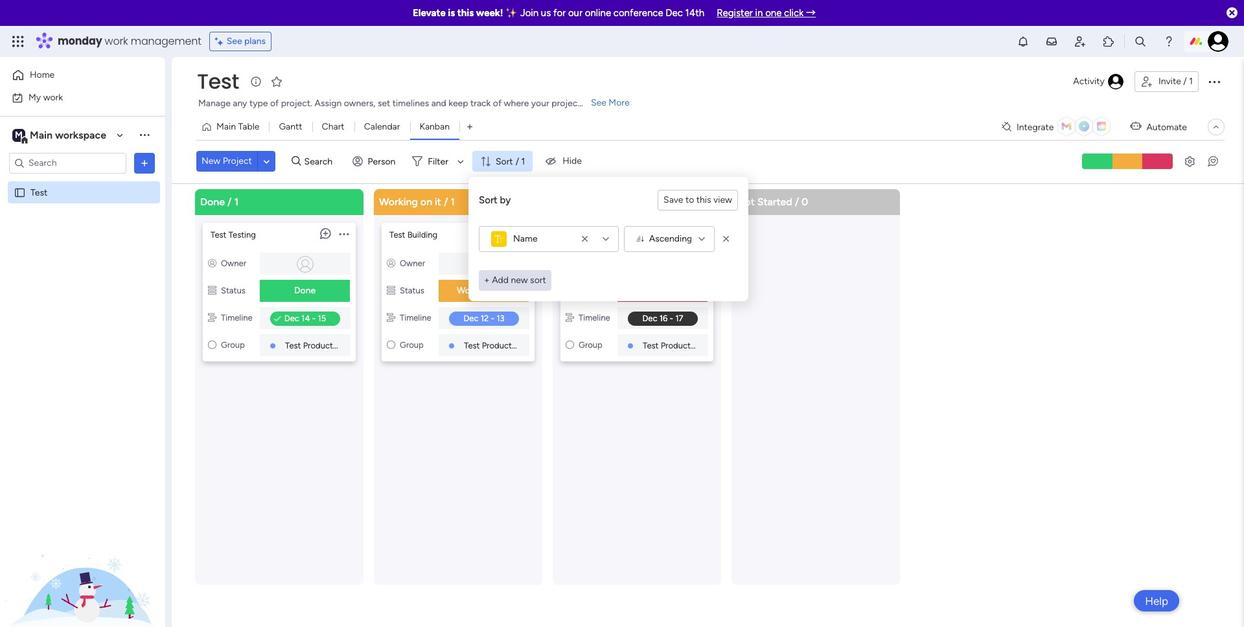 Task type: describe. For each thing, give the bounding box(es) containing it.
main for main table
[[216, 121, 236, 132]]

3 production from the left
[[661, 341, 702, 350]]

3 timeline from the left
[[579, 313, 610, 322]]

monday
[[58, 34, 102, 49]]

v2 sort ascending image
[[637, 235, 644, 244]]

it for working on it
[[505, 285, 511, 296]]

/ down filter
[[444, 195, 448, 208]]

new project
[[202, 156, 252, 167]]

notifications image
[[1017, 35, 1030, 48]]

is
[[448, 7, 455, 19]]

this for to
[[697, 194, 711, 205]]

v2 sun outline image for test testing
[[208, 340, 216, 350]]

save to this view
[[664, 194, 732, 205]]

manage
[[198, 98, 231, 109]]

inbox image
[[1046, 35, 1058, 48]]

not started / 0
[[737, 195, 809, 208]]

add to favorites image
[[270, 75, 283, 88]]

angle down image
[[264, 157, 270, 166]]

pipeline for working on it / 1
[[526, 341, 555, 350]]

/ for sort
[[516, 156, 519, 167]]

0
[[802, 195, 809, 208]]

apps image
[[1103, 35, 1116, 48]]

dec
[[666, 7, 683, 19]]

Search field
[[301, 152, 340, 171]]

publishing
[[586, 230, 625, 240]]

work for my
[[43, 92, 63, 103]]

add view image
[[467, 122, 473, 132]]

my work
[[29, 92, 63, 103]]

type
[[249, 98, 268, 109]]

1 down arrow down image
[[451, 195, 455, 208]]

monday work management
[[58, 34, 201, 49]]

show board description image
[[248, 75, 264, 88]]

chart
[[322, 121, 345, 132]]

production for working on it / 1
[[482, 341, 524, 350]]

see more
[[591, 97, 630, 108]]

register
[[717, 7, 753, 19]]

invite
[[1159, 76, 1182, 87]]

1 for sort / 1
[[522, 156, 525, 167]]

done for done / 1
[[200, 195, 225, 208]]

table
[[238, 121, 260, 132]]

sort by
[[479, 194, 511, 206]]

+ add new sort button
[[479, 270, 551, 291]]

3 group from the left
[[579, 340, 603, 350]]

3 small timeline column outline image from the left
[[566, 313, 574, 322]]

our
[[568, 7, 583, 19]]

set
[[378, 98, 390, 109]]

workspace selection element
[[12, 127, 108, 144]]

name
[[513, 233, 538, 244]]

click
[[784, 7, 804, 19]]

see more link
[[590, 97, 631, 110]]

1 for done / 1
[[234, 195, 239, 208]]

1 for invite / 1
[[1190, 76, 1193, 87]]

pipeline for done / 1
[[347, 341, 376, 350]]

3 test production pipeline from the left
[[643, 341, 734, 350]]

kanban button
[[410, 117, 460, 137]]

m
[[15, 129, 23, 140]]

remove sort image
[[720, 233, 733, 246]]

working for working on it
[[457, 285, 490, 296]]

join
[[520, 7, 539, 19]]

track
[[471, 98, 491, 109]]

gantt button
[[269, 117, 312, 137]]

small timeline column outline image for working on it / 1
[[387, 313, 395, 322]]

manage any type of project. assign owners, set timelines and keep track of where your project stands.
[[198, 98, 612, 109]]

work for monday
[[105, 34, 128, 49]]

+ add new sort
[[484, 275, 546, 286]]

main workspace
[[30, 129, 106, 141]]

2 of from the left
[[493, 98, 502, 109]]

timelines
[[393, 98, 429, 109]]

plans
[[244, 36, 266, 47]]

done / 1
[[200, 195, 239, 208]]

production for done / 1
[[303, 341, 345, 350]]

your
[[531, 98, 549, 109]]

building
[[407, 230, 438, 240]]

group for /
[[221, 340, 245, 350]]

dapulse integrations image
[[1002, 122, 1012, 132]]

group for on
[[400, 340, 424, 350]]

elevate
[[413, 7, 446, 19]]

filter button
[[407, 151, 469, 172]]

search everything image
[[1134, 35, 1147, 48]]

and
[[431, 98, 446, 109]]

gantt
[[279, 121, 302, 132]]

test testing
[[211, 230, 256, 240]]

view
[[714, 194, 732, 205]]

options image
[[138, 157, 151, 170]]

calendar button
[[354, 117, 410, 137]]

keep
[[449, 98, 468, 109]]

working for working on it / 1
[[379, 195, 418, 208]]

new project button
[[196, 151, 257, 172]]

it for working on it / 1
[[435, 195, 441, 208]]

✨
[[506, 7, 518, 19]]

main for main workspace
[[30, 129, 53, 141]]

row group containing done
[[193, 189, 908, 627]]

see for see more
[[591, 97, 607, 108]]

workspace
[[55, 129, 106, 141]]

more
[[609, 97, 630, 108]]

save
[[664, 194, 683, 205]]

home
[[30, 69, 55, 80]]

working on it
[[457, 285, 511, 296]]

→
[[806, 7, 816, 19]]

in
[[756, 7, 763, 19]]

integrate
[[1017, 122, 1054, 133]]

week!
[[476, 7, 503, 19]]

timeline for /
[[221, 313, 253, 322]]

sort
[[530, 275, 546, 286]]



Task type: locate. For each thing, give the bounding box(es) containing it.
0 horizontal spatial timeline
[[221, 313, 253, 322]]

0 vertical spatial sort
[[496, 156, 513, 167]]

workspace options image
[[138, 129, 151, 141]]

assign
[[315, 98, 342, 109]]

working left add
[[457, 285, 490, 296]]

my work button
[[8, 87, 139, 108]]

1 v2 sun outline image from the left
[[208, 340, 216, 350]]

1 left hide popup button
[[522, 156, 525, 167]]

1 up test testing on the left of page
[[234, 195, 239, 208]]

see for see plans
[[227, 36, 242, 47]]

2 production from the left
[[482, 341, 524, 350]]

row group
[[193, 189, 908, 627]]

0 horizontal spatial it
[[435, 195, 441, 208]]

1 vertical spatial sort
[[479, 194, 498, 206]]

2 timeline from the left
[[400, 313, 431, 322]]

1 status from the left
[[221, 286, 245, 295]]

1 horizontal spatial this
[[697, 194, 711, 205]]

1 vertical spatial on
[[493, 285, 503, 296]]

main inside workspace selection element
[[30, 129, 53, 141]]

hide
[[563, 156, 582, 167]]

help button
[[1134, 591, 1180, 612]]

person button
[[347, 151, 403, 172]]

0 horizontal spatial small timeline column outline image
[[208, 313, 216, 322]]

owner for /
[[221, 258, 246, 268]]

0 vertical spatial options image
[[1207, 74, 1222, 89]]

for
[[554, 7, 566, 19]]

automate
[[1147, 122, 1187, 133]]

sort
[[496, 156, 513, 167], [479, 194, 498, 206]]

1 horizontal spatial group
[[400, 340, 424, 350]]

test building
[[390, 230, 438, 240]]

/ left 0
[[795, 195, 799, 208]]

hide button
[[537, 151, 590, 172]]

see inside see more link
[[591, 97, 607, 108]]

1 horizontal spatial v2 status outline image
[[387, 286, 395, 295]]

see left plans
[[227, 36, 242, 47]]

1 horizontal spatial pipeline
[[526, 341, 555, 350]]

this
[[457, 7, 474, 19], [697, 194, 711, 205]]

dapulse checkmark sign image
[[274, 311, 281, 327]]

this right is
[[457, 7, 474, 19]]

collapse board header image
[[1211, 122, 1222, 132]]

0 vertical spatial done
[[200, 195, 225, 208]]

my
[[29, 92, 41, 103]]

1 vertical spatial it
[[505, 285, 511, 296]]

work inside button
[[43, 92, 63, 103]]

/ right invite
[[1184, 76, 1187, 87]]

main
[[216, 121, 236, 132], [30, 129, 53, 141]]

to
[[686, 194, 694, 205]]

/ left hide popup button
[[516, 156, 519, 167]]

dapulse person column image
[[208, 258, 217, 268]]

invite / 1 button
[[1135, 71, 1199, 92]]

work
[[105, 34, 128, 49], [43, 92, 63, 103]]

/ inside invite / 1 button
[[1184, 76, 1187, 87]]

1 small timeline column outline image from the left
[[208, 313, 216, 322]]

this right to
[[697, 194, 711, 205]]

Test field
[[194, 67, 242, 96]]

2 owner from the left
[[400, 258, 425, 268]]

0 horizontal spatial v2 status outline image
[[208, 286, 216, 295]]

1 vertical spatial done
[[294, 285, 316, 296]]

2 pipeline from the left
[[526, 341, 555, 350]]

timeline for on
[[400, 313, 431, 322]]

2 test production pipeline from the left
[[464, 341, 555, 350]]

0 horizontal spatial v2 sun outline image
[[208, 340, 216, 350]]

test list box
[[0, 179, 165, 379]]

of right track
[[493, 98, 502, 109]]

work right monday
[[105, 34, 128, 49]]

person
[[368, 156, 396, 167]]

1 horizontal spatial owner
[[400, 258, 425, 268]]

v2 sun outline image for test publishing
[[566, 340, 574, 350]]

0 horizontal spatial owner
[[221, 258, 246, 268]]

conference
[[614, 7, 663, 19]]

status for /
[[221, 286, 245, 295]]

1 horizontal spatial on
[[493, 285, 503, 296]]

help
[[1145, 595, 1169, 608]]

owner
[[221, 258, 246, 268], [400, 258, 425, 268]]

1 pipeline from the left
[[347, 341, 376, 350]]

test publishing
[[568, 230, 625, 240]]

2 small timeline column outline image from the left
[[387, 313, 395, 322]]

see inside 'button'
[[227, 36, 242, 47]]

v2 sun outline image
[[208, 340, 216, 350], [566, 340, 574, 350]]

done
[[200, 195, 225, 208], [294, 285, 316, 296]]

0 horizontal spatial main
[[30, 129, 53, 141]]

0 horizontal spatial group
[[221, 340, 245, 350]]

v2 status outline image for done
[[208, 286, 216, 295]]

of right 'type'
[[270, 98, 279, 109]]

arrow down image
[[453, 154, 469, 169]]

sort for sort / 1
[[496, 156, 513, 167]]

0 horizontal spatial production
[[303, 341, 345, 350]]

0 horizontal spatial of
[[270, 98, 279, 109]]

1 horizontal spatial main
[[216, 121, 236, 132]]

main inside "main table" button
[[216, 121, 236, 132]]

register in one click → link
[[717, 7, 816, 19]]

invite / 1
[[1159, 76, 1193, 87]]

v2 status outline image
[[208, 286, 216, 295], [387, 286, 395, 295]]

started
[[758, 195, 793, 208]]

it
[[435, 195, 441, 208], [505, 285, 511, 296]]

1 horizontal spatial timeline
[[400, 313, 431, 322]]

0 horizontal spatial this
[[457, 7, 474, 19]]

0 horizontal spatial pipeline
[[347, 341, 376, 350]]

where
[[504, 98, 529, 109]]

workspace image
[[12, 128, 25, 142]]

any
[[233, 98, 247, 109]]

see plans button
[[209, 32, 272, 51]]

dapulse person column image
[[387, 258, 395, 268]]

calendar
[[364, 121, 400, 132]]

1 horizontal spatial work
[[105, 34, 128, 49]]

select product image
[[12, 35, 25, 48]]

small timeline column outline image
[[208, 313, 216, 322], [387, 313, 395, 322], [566, 313, 574, 322]]

0 horizontal spatial see
[[227, 36, 242, 47]]

kanban
[[420, 121, 450, 132]]

sort for sort by
[[479, 194, 498, 206]]

test
[[197, 67, 239, 96], [30, 187, 48, 198], [211, 230, 227, 240], [390, 230, 405, 240], [568, 230, 584, 240], [285, 341, 301, 350], [464, 341, 480, 350], [643, 341, 659, 350]]

0 horizontal spatial test production pipeline
[[285, 341, 376, 350]]

chart button
[[312, 117, 354, 137]]

test production pipeline for done / 1
[[285, 341, 376, 350]]

2 v2 status outline image from the left
[[387, 286, 395, 295]]

test inside list box
[[30, 187, 48, 198]]

us
[[541, 7, 551, 19]]

stands.
[[583, 98, 612, 109]]

3 pipeline from the left
[[704, 341, 734, 350]]

james peterson image
[[1208, 31, 1229, 52]]

0 vertical spatial this
[[457, 7, 474, 19]]

status down test testing on the left of page
[[221, 286, 245, 295]]

0 horizontal spatial done
[[200, 195, 225, 208]]

1 test production pipeline from the left
[[285, 341, 376, 350]]

1 horizontal spatial status
[[400, 286, 424, 295]]

2 status from the left
[[400, 286, 424, 295]]

2 horizontal spatial production
[[661, 341, 702, 350]]

1
[[1190, 76, 1193, 87], [522, 156, 525, 167], [234, 195, 239, 208], [451, 195, 455, 208]]

production
[[303, 341, 345, 350], [482, 341, 524, 350], [661, 341, 702, 350]]

14th
[[686, 7, 705, 19]]

2 v2 sun outline image from the left
[[566, 340, 574, 350]]

main table button
[[196, 117, 269, 137]]

/
[[1184, 76, 1187, 87], [516, 156, 519, 167], [228, 195, 232, 208], [444, 195, 448, 208], [795, 195, 799, 208]]

on right +
[[493, 285, 503, 296]]

/ for invite
[[1184, 76, 1187, 87]]

owner for on
[[400, 258, 425, 268]]

1 horizontal spatial small timeline column outline image
[[387, 313, 395, 322]]

1 vertical spatial working
[[457, 285, 490, 296]]

by
[[500, 194, 511, 206]]

it up "building"
[[435, 195, 441, 208]]

ascending
[[649, 233, 692, 244]]

on for working on it / 1
[[421, 195, 432, 208]]

project
[[552, 98, 581, 109]]

v2 status outline image for working on it
[[387, 286, 395, 295]]

0 horizontal spatial options image
[[339, 223, 349, 246]]

lottie animation element
[[0, 497, 165, 627]]

2 horizontal spatial pipeline
[[704, 341, 734, 350]]

activity
[[1074, 76, 1105, 87]]

1 vertical spatial options image
[[339, 223, 349, 246]]

owners,
[[344, 98, 376, 109]]

new
[[202, 156, 221, 167]]

1 of from the left
[[270, 98, 279, 109]]

0 vertical spatial it
[[435, 195, 441, 208]]

help image
[[1163, 35, 1176, 48]]

project.
[[281, 98, 312, 109]]

invite members image
[[1074, 35, 1087, 48]]

1 v2 status outline image from the left
[[208, 286, 216, 295]]

sort left by
[[479, 194, 498, 206]]

it left "new"
[[505, 285, 511, 296]]

options image
[[1207, 74, 1222, 89], [339, 223, 349, 246]]

1 horizontal spatial it
[[505, 285, 511, 296]]

2 horizontal spatial timeline
[[579, 313, 610, 322]]

/ for done
[[228, 195, 232, 208]]

this inside button
[[697, 194, 711, 205]]

0 horizontal spatial on
[[421, 195, 432, 208]]

pipeline
[[347, 341, 376, 350], [526, 341, 555, 350], [704, 341, 734, 350]]

on up "building"
[[421, 195, 432, 208]]

status
[[221, 286, 245, 295], [400, 286, 424, 295]]

owner right dapulse person column icon
[[221, 258, 246, 268]]

status down test building
[[400, 286, 424, 295]]

0 vertical spatial working
[[379, 195, 418, 208]]

0 vertical spatial see
[[227, 36, 242, 47]]

small timeline column outline image for done / 1
[[208, 313, 216, 322]]

1 right invite
[[1190, 76, 1193, 87]]

filter
[[428, 156, 448, 167]]

on for working on it
[[493, 285, 503, 296]]

main table
[[216, 121, 260, 132]]

new
[[511, 275, 528, 286]]

1 owner from the left
[[221, 258, 246, 268]]

working up test building
[[379, 195, 418, 208]]

1 timeline from the left
[[221, 313, 253, 322]]

1 vertical spatial this
[[697, 194, 711, 205]]

2 group from the left
[[400, 340, 424, 350]]

+
[[484, 275, 490, 286]]

status for on
[[400, 286, 424, 295]]

timeline
[[221, 313, 253, 322], [400, 313, 431, 322], [579, 313, 610, 322]]

management
[[131, 34, 201, 49]]

see left more
[[591, 97, 607, 108]]

sort / 1
[[496, 156, 525, 167]]

0 vertical spatial on
[[421, 195, 432, 208]]

one
[[766, 7, 782, 19]]

home button
[[8, 65, 139, 86]]

1 horizontal spatial test production pipeline
[[464, 341, 555, 350]]

1 horizontal spatial production
[[482, 341, 524, 350]]

v2 search image
[[292, 154, 301, 169]]

project
[[223, 156, 252, 167]]

v2 status outline image down dapulse person column image
[[387, 286, 395, 295]]

2 horizontal spatial small timeline column outline image
[[566, 313, 574, 322]]

lottie animation image
[[0, 497, 165, 627]]

sort up by
[[496, 156, 513, 167]]

this for is
[[457, 7, 474, 19]]

/ up test testing on the left of page
[[228, 195, 232, 208]]

1 horizontal spatial of
[[493, 98, 502, 109]]

elevate is this week! ✨ join us for our online conference dec 14th
[[413, 7, 705, 19]]

on
[[421, 195, 432, 208], [493, 285, 503, 296]]

1 vertical spatial see
[[591, 97, 607, 108]]

1 horizontal spatial see
[[591, 97, 607, 108]]

v2 sun outline image
[[387, 340, 395, 350]]

working
[[379, 195, 418, 208], [457, 285, 490, 296]]

done for done
[[294, 285, 316, 296]]

1 group from the left
[[221, 340, 245, 350]]

option
[[0, 181, 165, 183]]

main left the table
[[216, 121, 236, 132]]

see plans
[[227, 36, 266, 47]]

working on it / 1
[[379, 195, 455, 208]]

1 horizontal spatial working
[[457, 285, 490, 296]]

add
[[492, 275, 509, 286]]

test production pipeline for working on it / 1
[[464, 341, 555, 350]]

register in one click →
[[717, 7, 816, 19]]

v2 status outline image down dapulse person column icon
[[208, 286, 216, 295]]

0 vertical spatial work
[[105, 34, 128, 49]]

work right my
[[43, 92, 63, 103]]

owner right dapulse person column image
[[400, 258, 425, 268]]

2 horizontal spatial group
[[579, 340, 603, 350]]

autopilot image
[[1131, 118, 1142, 135]]

2 horizontal spatial test production pipeline
[[643, 341, 734, 350]]

1 production from the left
[[303, 341, 345, 350]]

Search in workspace field
[[27, 156, 108, 170]]

group
[[221, 340, 245, 350], [400, 340, 424, 350], [579, 340, 603, 350]]

not
[[737, 195, 755, 208]]

0 horizontal spatial work
[[43, 92, 63, 103]]

1 inside button
[[1190, 76, 1193, 87]]

0 horizontal spatial working
[[379, 195, 418, 208]]

main right "workspace" image
[[30, 129, 53, 141]]

1 horizontal spatial options image
[[1207, 74, 1222, 89]]

1 horizontal spatial v2 sun outline image
[[566, 340, 574, 350]]

testing
[[229, 230, 256, 240]]

save to this view button
[[658, 190, 738, 211]]

0 horizontal spatial status
[[221, 286, 245, 295]]

1 horizontal spatial done
[[294, 285, 316, 296]]

public board image
[[14, 186, 26, 199]]

1 vertical spatial work
[[43, 92, 63, 103]]



Task type: vqa. For each thing, say whether or not it's contained in the screenshot.
file to the left
no



